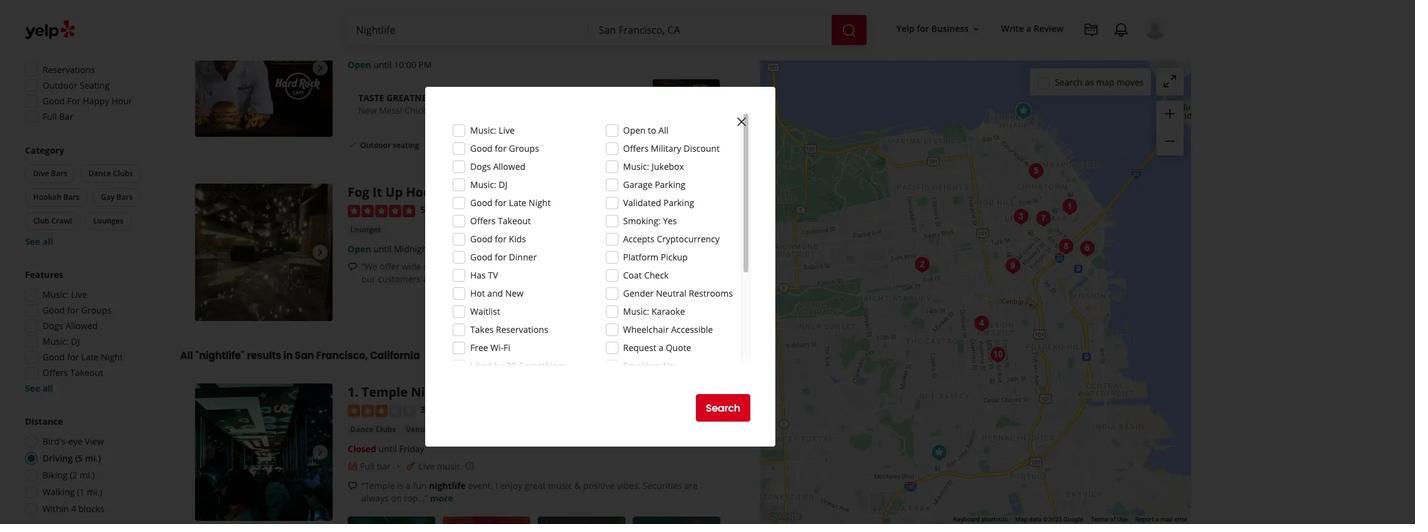Task type: vqa. For each thing, say whether or not it's contained in the screenshot.
first 24 chevron down v2 icon from the right
no



Task type: locate. For each thing, give the bounding box(es) containing it.
16 chevron down v2 image
[[971, 24, 981, 34]]

0 horizontal spatial hookah
[[33, 192, 61, 203]]

bars inside button
[[477, 40, 494, 51]]

error
[[1174, 517, 1188, 523]]

outdoor left seating
[[360, 140, 391, 151]]

hard rock cafe image
[[195, 0, 333, 137], [1011, 99, 1036, 124]]

1 vertical spatial outdoor
[[360, 140, 391, 151]]

music: live up delivery
[[470, 124, 515, 136]]

0 horizontal spatial outdoor
[[43, 79, 77, 91]]

hookah up 5.0
[[406, 184, 455, 201]]

1 horizontal spatial offers
[[470, 215, 496, 227]]

full inside group
[[43, 111, 57, 123]]

see up distance
[[25, 383, 40, 395]]

1 vertical spatial slideshow element
[[195, 184, 333, 322]]

new inside taste greatness new messi chicken sandwich
[[358, 104, 377, 116]]

search inside button
[[706, 401, 740, 416]]

& left positive
[[574, 480, 581, 492]]

open down american
[[348, 59, 371, 71]]

1 horizontal spatial clubs
[[375, 424, 396, 435]]

0 vertical spatial 16 speech v2 image
[[348, 262, 358, 272]]

terms of use
[[1091, 517, 1128, 523]]

outdoor for outdoor seating
[[43, 79, 77, 91]]

liked
[[470, 360, 492, 372], [623, 378, 645, 390]]

hour
[[112, 95, 132, 107]]

3 slideshow element from the top
[[195, 384, 333, 522]]

outdoor
[[43, 79, 77, 91], [360, 140, 391, 151]]

parking up the 'yes'
[[664, 197, 694, 209]]

more link down mission
[[619, 273, 642, 285]]

has
[[470, 270, 486, 281]]

(5
[[75, 453, 83, 465]]

2 smoking: from the top
[[623, 360, 661, 372]]

next image for open until 10:00 pm
[[313, 61, 328, 76]]

previous image
[[200, 61, 215, 76], [200, 445, 215, 460]]

0 vertical spatial to
[[648, 124, 656, 136]]

parking down jukebox
[[655, 179, 686, 191]]

dance
[[88, 168, 111, 179], [350, 424, 374, 435]]

event.
[[468, 480, 493, 492]]

clubs for dance clubs button to the left
[[113, 168, 133, 179]]

all up distance
[[42, 383, 53, 395]]

a for write
[[1026, 23, 1032, 35]]

lounges
[[93, 216, 124, 226], [350, 224, 381, 235]]

bars right "gay"
[[117, 192, 133, 203]]

1 vertical spatial san
[[475, 384, 498, 401]]

1 horizontal spatial (2
[[435, 204, 443, 216]]

takeout
[[494, 140, 523, 151], [498, 215, 531, 227], [70, 367, 103, 379]]

until up bar
[[379, 443, 397, 455]]

mi.) up (1
[[80, 470, 95, 482]]

bars for hookah bars
[[63, 192, 80, 203]]

1 see from the top
[[25, 236, 40, 248]]

offers takeout inside search dialog
[[470, 215, 531, 227]]

2 vertical spatial offers
[[43, 367, 68, 379]]

dogs allowed up lounge
[[470, 161, 526, 173]]

lounges link
[[348, 224, 384, 236]]

0 horizontal spatial (2
[[70, 470, 77, 482]]

0 horizontal spatial new
[[358, 104, 377, 116]]

of left use
[[1110, 517, 1116, 523]]

0 vertical spatial more
[[619, 273, 642, 285]]

1 vertical spatial parking
[[664, 197, 694, 209]]

san up the spaces
[[475, 384, 498, 401]]

by for vegetarians
[[647, 378, 657, 390]]

san right in
[[295, 349, 314, 363]]

request a quote
[[623, 342, 691, 354]]

1 16 checkmark v2 image from the left
[[348, 140, 358, 150]]

map for moves
[[1096, 76, 1115, 88]]

cocktail bars button
[[442, 39, 496, 52]]

by down smoking: no
[[647, 378, 657, 390]]

open for open to all
[[623, 124, 646, 136]]

16 speech v2 image
[[348, 262, 358, 272], [348, 482, 358, 492]]

1 16 speech v2 image from the top
[[348, 262, 358, 272]]

lounges button down "gay"
[[85, 212, 132, 231]]

see all down club
[[25, 236, 53, 248]]

reservations inside search dialog
[[496, 324, 548, 336]]

next image
[[313, 245, 328, 260]]

see all button down club
[[25, 236, 53, 248]]

open
[[43, 33, 65, 44], [348, 59, 371, 71], [623, 124, 646, 136], [348, 243, 371, 255]]

good for groups up lounge
[[470, 143, 539, 154]]

offers up distance
[[43, 367, 68, 379]]

more down mission
[[619, 273, 642, 285]]

1 vertical spatial night
[[101, 351, 123, 363]]

a inside 'element'
[[1026, 23, 1032, 35]]

(2 up walking (1 mi.)
[[70, 470, 77, 482]]

mi.) right (1
[[87, 487, 102, 498]]

1
[[348, 384, 355, 401]]

0 vertical spatial reservations
[[43, 64, 95, 76]]

to
[[648, 124, 656, 136], [652, 261, 660, 272]]

to up military
[[648, 124, 656, 136]]

results
[[247, 349, 281, 363]]

yes
[[663, 215, 677, 227]]

offers
[[623, 143, 649, 154], [470, 215, 496, 227], [43, 367, 68, 379]]

1 horizontal spatial groups
[[509, 143, 539, 154]]

16 full bar v2 image
[[348, 462, 358, 472]]

dive bars button
[[25, 164, 75, 183]]

1 next image from the top
[[313, 61, 328, 76]]

hard rock cafe image inside map region
[[1011, 99, 1036, 124]]

takes reservations
[[470, 324, 548, 336]]

16 speech v2 image left "we
[[348, 262, 358, 272]]

1 horizontal spatial good for groups
[[470, 143, 539, 154]]

1 see all button from the top
[[25, 236, 53, 248]]

dogs down the features
[[43, 320, 63, 332]]

1 vertical spatial dance clubs button
[[348, 424, 398, 436]]

bars for cocktail bars
[[477, 40, 494, 51]]

0 vertical spatial music: live
[[470, 124, 515, 136]]

offers down open to all
[[623, 143, 649, 154]]

16 speech v2 image down 16 full bar v2 image
[[348, 482, 358, 492]]

mi.) for biking (2 mi.)
[[80, 470, 95, 482]]

takeout inside group
[[70, 367, 103, 379]]

option group
[[21, 416, 155, 520]]

5.0 (2 reviews)
[[420, 204, 478, 216]]

0 vertical spatial see
[[25, 236, 40, 248]]

dogs up lounge
[[470, 161, 491, 173]]

until down american (traditional) button
[[373, 59, 392, 71]]

previous image for closed until friday
[[200, 445, 215, 460]]

1 vertical spatial dogs
[[43, 320, 63, 332]]

music up nightlife
[[437, 461, 461, 473]]

mi.) for walking (1 mi.)
[[87, 487, 102, 498]]

1 vertical spatial dj
[[71, 336, 80, 348]]

1 vertical spatial allowed
[[65, 320, 98, 332]]

data
[[1029, 517, 1042, 523]]

2 all from the top
[[42, 383, 53, 395]]

open inside search dialog
[[623, 124, 646, 136]]

good for groups
[[470, 143, 539, 154], [43, 305, 111, 316]]

and down hookahs
[[555, 273, 570, 285]]

dive bars
[[33, 168, 67, 179]]

0 vertical spatial dance clubs
[[88, 168, 133, 179]]

(2
[[435, 204, 443, 216], [70, 470, 77, 482]]

open for open until 10:00 pm
[[348, 59, 371, 71]]

0 horizontal spatial music
[[437, 461, 461, 473]]

option group containing distance
[[21, 416, 155, 520]]

our up the vibes"
[[601, 261, 615, 272]]

bars right "dive"
[[51, 168, 67, 179]]

emporium arcade bar image
[[910, 253, 935, 278]]

0 horizontal spatial offers
[[43, 367, 68, 379]]

2 previous image from the top
[[200, 445, 215, 460]]

are down selection
[[423, 273, 437, 285]]

0 vertical spatial see all button
[[25, 236, 53, 248]]

group
[[21, 13, 155, 127], [1156, 101, 1184, 156], [23, 144, 155, 248], [21, 269, 155, 395]]

0 horizontal spatial allowed
[[65, 320, 98, 332]]

somethings
[[519, 360, 567, 372]]

& left event
[[435, 424, 441, 435]]

more link down nightlife
[[430, 493, 453, 504]]

1 vertical spatial new
[[505, 288, 524, 300]]

1 horizontal spatial live
[[418, 461, 435, 473]]

1 vertical spatial map
[[1160, 517, 1173, 523]]

clubs up gay bars
[[113, 168, 133, 179]]

lounges button
[[85, 212, 132, 231], [348, 224, 384, 236]]

offers takeout up distance
[[43, 367, 103, 379]]

1 vertical spatial more
[[430, 493, 453, 504]]

liked down smoking: no
[[623, 378, 645, 390]]

(2 for mi.)
[[70, 470, 77, 482]]

lounges down "gay"
[[93, 216, 124, 226]]

coat check
[[623, 270, 669, 281]]

dogs allowed down the features
[[43, 320, 98, 332]]

are inside event. i enjoy great music & positive vibes. securities are always on top..."
[[684, 480, 698, 492]]

1 horizontal spatial are
[[684, 480, 698, 492]]

(2 inside option group
[[70, 470, 77, 482]]

1 vertical spatial music
[[548, 480, 572, 492]]

all left "nightlife"
[[180, 349, 193, 363]]

happy
[[439, 273, 464, 285]]

now
[[67, 33, 86, 44]]

next image for closed until friday
[[313, 445, 328, 460]]

"we offer wide selection of different flavored hookahs and our mission to so make sure our customers are happy at a nice atmosphere and cozy vibes"
[[361, 261, 717, 285]]

full right 16 full bar v2 image
[[360, 461, 375, 473]]

1 vertical spatial search
[[706, 401, 740, 416]]

bird's-
[[43, 436, 68, 448]]

new down the 'taste'
[[358, 104, 377, 116]]

previous image for open until 10:00 pm
[[200, 61, 215, 76]]

2 vertical spatial until
[[379, 443, 397, 455]]

music: live down the features
[[43, 289, 87, 301]]

are right securities
[[684, 480, 698, 492]]

2 next image from the top
[[313, 445, 328, 460]]

accepts
[[623, 233, 655, 245]]

lounges down 5 star rating image
[[350, 224, 381, 235]]

bars up "crawl"
[[63, 192, 80, 203]]

1 vertical spatial our
[[361, 273, 376, 285]]

groups
[[509, 143, 539, 154], [81, 305, 111, 316]]

and down nice
[[487, 288, 503, 300]]

0 horizontal spatial 16 checkmark v2 image
[[348, 140, 358, 150]]

restrooms
[[689, 288, 733, 300]]

1 horizontal spatial late
[[509, 197, 526, 209]]

1 vertical spatial music: live
[[43, 289, 87, 301]]

make
[[674, 261, 696, 272]]

map left error
[[1160, 517, 1173, 523]]

of up at
[[462, 261, 470, 272]]

dance clubs down 3.1 star rating image
[[350, 424, 396, 435]]

takes
[[470, 324, 494, 336]]

allowed inside group
[[65, 320, 98, 332]]

2 horizontal spatial and
[[583, 261, 599, 272]]

open down suggested
[[43, 33, 65, 44]]

1 vertical spatial and
[[555, 273, 570, 285]]

a inside "we offer wide selection of different flavored hookahs and our mission to so make sure our customers are happy at a nice atmosphere and cozy vibes"
[[477, 273, 482, 285]]

16 live music v2 image
[[406, 462, 416, 472]]

0 horizontal spatial more link
[[430, 493, 453, 504]]

0 vertical spatial san
[[295, 349, 314, 363]]

16 checkmark v2 image right delivery
[[481, 140, 491, 150]]

0 vertical spatial music
[[437, 461, 461, 473]]

dance clubs up "gay"
[[88, 168, 133, 179]]

dance clubs for dance clubs button to the left
[[88, 168, 133, 179]]

at
[[466, 273, 474, 285]]

good for late night inside group
[[43, 351, 123, 363]]

hookah down dive bars 'button'
[[33, 192, 61, 203]]

16 checkmark v2 image left outdoor seating
[[348, 140, 358, 150]]

music: live inside search dialog
[[470, 124, 515, 136]]

walking (1 mi.)
[[43, 487, 102, 498]]

1 vertical spatial takeout
[[498, 215, 531, 227]]

dance clubs button down 3.1 star rating image
[[348, 424, 398, 436]]

to left so
[[652, 261, 660, 272]]

sandwich
[[439, 104, 478, 116]]

1 horizontal spatial outdoor
[[360, 140, 391, 151]]

smoking: down request
[[623, 360, 661, 372]]

hookah
[[406, 184, 455, 201], [33, 192, 61, 203]]

dogs
[[470, 161, 491, 173], [43, 320, 63, 332]]

a right the is
[[406, 480, 411, 492]]

& inside 'button'
[[435, 424, 441, 435]]

map right as
[[1096, 76, 1115, 88]]

2 see all from the top
[[25, 383, 53, 395]]

dance clubs link
[[348, 424, 398, 436]]

until
[[373, 59, 392, 71], [373, 243, 392, 255], [379, 443, 397, 455]]

more link
[[619, 273, 642, 285], [430, 493, 453, 504]]

by left 30-
[[494, 360, 504, 372]]

1 vertical spatial dogs allowed
[[43, 320, 98, 332]]

mission
[[618, 261, 649, 272]]

reservations up fi
[[496, 324, 548, 336]]

1 horizontal spatial our
[[601, 261, 615, 272]]

group containing suggested
[[21, 13, 155, 127]]

1 smoking: from the top
[[623, 215, 661, 227]]

1 slideshow element from the top
[[195, 0, 333, 137]]

vibes"
[[593, 273, 617, 285]]

see all up distance
[[25, 383, 53, 395]]

parking for garage parking
[[655, 179, 686, 191]]

groups inside search dialog
[[509, 143, 539, 154]]

1 vertical spatial to
[[652, 261, 660, 272]]

open inside group
[[43, 33, 65, 44]]

1 see all from the top
[[25, 236, 53, 248]]

1 vertical spatial dance clubs
[[350, 424, 396, 435]]

0 vertical spatial slideshow element
[[195, 0, 333, 137]]

0 vertical spatial night
[[529, 197, 551, 209]]

1 horizontal spatial new
[[505, 288, 524, 300]]

a right write
[[1026, 23, 1032, 35]]

more down nightlife
[[430, 493, 453, 504]]

reservations
[[43, 64, 95, 76], [496, 324, 548, 336]]

16 speech v2 image for "temple is a fun
[[348, 482, 358, 492]]

late inside group
[[81, 351, 99, 363]]

great
[[525, 480, 546, 492]]

open down lounges link
[[348, 243, 371, 255]]

2 vertical spatial slideshow element
[[195, 384, 333, 522]]

5 star rating image
[[348, 205, 415, 217]]

0 horizontal spatial groups
[[81, 305, 111, 316]]

16 checkmark v2 image
[[348, 140, 358, 150], [481, 140, 491, 150]]

a for report
[[1156, 517, 1159, 523]]

liked down 'free'
[[470, 360, 492, 372]]

0 horizontal spatial are
[[423, 273, 437, 285]]

dinner
[[509, 251, 537, 263]]

search down vegetarians
[[706, 401, 740, 416]]

clubs down 3.1 star rating image
[[375, 424, 396, 435]]

suggested
[[25, 13, 70, 24]]

1 vertical spatial live
[[71, 289, 87, 301]]

lounges button down 5 star rating image
[[348, 224, 384, 236]]

1 horizontal spatial night
[[529, 197, 551, 209]]

fog it up hookah lounge image
[[195, 184, 333, 322]]

american
[[350, 40, 386, 51]]

clubs
[[113, 168, 133, 179], [375, 424, 396, 435]]

1 horizontal spatial san
[[475, 384, 498, 401]]

temple nightclub san francisco image
[[195, 384, 333, 522]]

0 horizontal spatial more
[[430, 493, 453, 504]]

1 vertical spatial &
[[574, 480, 581, 492]]

0 vertical spatial dogs allowed
[[470, 161, 526, 173]]

new down 'atmosphere'
[[505, 288, 524, 300]]

a right report
[[1156, 517, 1159, 523]]

map for error
[[1160, 517, 1173, 523]]

0 vertical spatial groups
[[509, 143, 539, 154]]

1 horizontal spatial more
[[619, 273, 642, 285]]

1 vertical spatial see all
[[25, 383, 53, 395]]

2 16 speech v2 image from the top
[[348, 482, 358, 492]]

new for taste greatness new messi chicken sandwich
[[358, 104, 377, 116]]

2 16 checkmark v2 image from the left
[[481, 140, 491, 150]]

2.8 star rating image
[[348, 21, 415, 33]]

all up military
[[659, 124, 669, 136]]

allowed inside search dialog
[[493, 161, 526, 173]]

dance clubs button
[[80, 164, 141, 183], [348, 424, 398, 436]]

mi.) right (5 at the left bottom of page
[[85, 453, 101, 465]]

music: dj inside search dialog
[[470, 179, 507, 191]]

dogs inside search dialog
[[470, 161, 491, 173]]

nightclub
[[411, 384, 472, 401]]

business
[[931, 23, 969, 35]]

more for top more link
[[619, 273, 642, 285]]

dance up closed
[[350, 424, 374, 435]]

2 vertical spatial live
[[418, 461, 435, 473]]

san
[[295, 349, 314, 363], [475, 384, 498, 401]]

see all button up distance
[[25, 383, 53, 395]]

0 vertical spatial map
[[1096, 76, 1115, 88]]

smoking: down validated
[[623, 215, 661, 227]]

search for search as map moves
[[1055, 76, 1083, 88]]

until up 'offer'
[[373, 243, 392, 255]]

offers takeout up good for kids
[[470, 215, 531, 227]]

open up music: jukebox at the top
[[623, 124, 646, 136]]

full
[[43, 111, 57, 123], [360, 461, 375, 473]]

smoking:
[[623, 215, 661, 227], [623, 360, 661, 372]]

1 horizontal spatial liked
[[623, 378, 645, 390]]

next image
[[313, 61, 328, 76], [313, 445, 328, 460]]

1 vertical spatial previous image
[[200, 445, 215, 460]]

san for nightclub
[[475, 384, 498, 401]]

venues & event spaces button
[[403, 424, 494, 436]]

music inside event. i enjoy great music & positive vibes. securities are always on top..."
[[548, 480, 572, 492]]

bars right cocktail
[[477, 40, 494, 51]]

validated parking
[[623, 197, 694, 209]]

0 horizontal spatial of
[[462, 261, 470, 272]]

16 checkmark v2 image for outdoor seating
[[348, 140, 358, 150]]

0 vertical spatial more link
[[619, 273, 642, 285]]

0 vertical spatial (2
[[435, 204, 443, 216]]

full left bar
[[43, 111, 57, 123]]

francisco
[[501, 384, 560, 401]]

a left quote
[[659, 342, 664, 354]]

as
[[1085, 76, 1094, 88]]

1 previous image from the top
[[200, 61, 215, 76]]

offers takeout inside group
[[43, 367, 103, 379]]

offers up good for kids
[[470, 215, 496, 227]]

1 horizontal spatial allowed
[[493, 161, 526, 173]]

1 vertical spatial full
[[360, 461, 375, 473]]

0 vertical spatial see all
[[25, 236, 53, 248]]

keyboard
[[954, 517, 980, 523]]

all down "club crawl" button
[[42, 236, 53, 248]]

slideshow element
[[195, 0, 333, 137], [195, 184, 333, 322], [195, 384, 333, 522]]

1 vertical spatial clubs
[[375, 424, 396, 435]]

smoking: yes
[[623, 215, 677, 227]]

1 horizontal spatial more link
[[619, 273, 642, 285]]

write a review link
[[996, 18, 1069, 40]]

a inside dialog
[[659, 342, 664, 354]]

1 horizontal spatial 16 checkmark v2 image
[[481, 140, 491, 150]]

reservations up "outdoor seating"
[[43, 64, 95, 76]]

and up cozy
[[583, 261, 599, 272]]

terms
[[1091, 517, 1108, 523]]

takeout inside search dialog
[[498, 215, 531, 227]]

0 vertical spatial late
[[509, 197, 526, 209]]

garage
[[623, 179, 653, 191]]

&
[[435, 424, 441, 435], [574, 480, 581, 492]]

music:
[[470, 124, 496, 136], [623, 161, 649, 173], [470, 179, 496, 191], [43, 289, 69, 301], [623, 306, 649, 318], [43, 336, 69, 348]]

night inside group
[[101, 351, 123, 363]]

night inside search dialog
[[529, 197, 551, 209]]

0 horizontal spatial dance clubs button
[[80, 164, 141, 183]]

2 see all button from the top
[[25, 383, 53, 395]]

the view lounge image
[[1031, 206, 1056, 231]]

0 vertical spatial dance clubs button
[[80, 164, 141, 183]]

by
[[494, 360, 504, 372], [647, 378, 657, 390]]

midnight
[[394, 243, 430, 255]]

platform pickup
[[623, 251, 688, 263]]

new inside search dialog
[[505, 288, 524, 300]]

live inside search dialog
[[499, 124, 515, 136]]

2 slideshow element from the top
[[195, 184, 333, 322]]

(2 for reviews)
[[435, 204, 443, 216]]

music: dj inside group
[[43, 336, 80, 348]]

dance clubs button up "gay"
[[80, 164, 141, 183]]

1 horizontal spatial dance clubs button
[[348, 424, 398, 436]]

1 all from the top
[[42, 236, 53, 248]]

bars inside 'button'
[[51, 168, 67, 179]]

asiasf image
[[1000, 254, 1025, 279]]

a for request
[[659, 342, 664, 354]]

and inside search dialog
[[487, 288, 503, 300]]

2 horizontal spatial live
[[499, 124, 515, 136]]

club crawl
[[33, 216, 72, 226]]

good for groups inside search dialog
[[470, 143, 539, 154]]

0 horizontal spatial search
[[706, 401, 740, 416]]

full for full bar
[[43, 111, 57, 123]]

greatness
[[387, 92, 436, 104]]

our down "we
[[361, 273, 376, 285]]

search left as
[[1055, 76, 1083, 88]]

offers inside group
[[43, 367, 68, 379]]

yelp for business
[[897, 23, 969, 35]]

None search field
[[346, 15, 869, 45]]

dogs allowed
[[470, 161, 526, 173], [43, 320, 98, 332]]

0 vertical spatial good for late night
[[470, 197, 551, 209]]

1 vertical spatial until
[[373, 243, 392, 255]]

0 horizontal spatial offers takeout
[[43, 367, 103, 379]]

1 vertical spatial liked
[[623, 378, 645, 390]]

1 horizontal spatial music
[[548, 480, 572, 492]]

2 see from the top
[[25, 383, 40, 395]]

outdoor up for
[[43, 79, 77, 91]]

bar
[[59, 111, 73, 123]]

projects image
[[1084, 23, 1099, 38]]

dance clubs
[[88, 168, 133, 179], [350, 424, 396, 435]]

clubs inside group
[[113, 168, 133, 179]]

all inside search dialog
[[659, 124, 669, 136]]

see down club
[[25, 236, 40, 248]]

0 horizontal spatial good for groups
[[43, 305, 111, 316]]

atmosphere
[[503, 273, 552, 285]]

music right great at the left bottom
[[548, 480, 572, 492]]

all for features
[[42, 383, 53, 395]]

a right at
[[477, 273, 482, 285]]

info icon image
[[465, 461, 475, 471], [465, 461, 475, 471]]



Task type: describe. For each thing, give the bounding box(es) containing it.
distance
[[25, 416, 63, 428]]

features
[[25, 269, 63, 281]]

new for hot and new
[[505, 288, 524, 300]]

dance clubs for rightmost dance clubs button
[[350, 424, 396, 435]]

report a map error link
[[1135, 517, 1188, 523]]

clubs for rightmost dance clubs button
[[375, 424, 396, 435]]

0 vertical spatial our
[[601, 261, 615, 272]]

1 horizontal spatial dance
[[350, 424, 374, 435]]

san for in
[[295, 349, 314, 363]]

in
[[283, 349, 293, 363]]

selection
[[423, 261, 460, 272]]

free wi-fi
[[470, 342, 510, 354]]

search as map moves
[[1055, 76, 1144, 88]]

cocktail bars link
[[442, 39, 496, 52]]

(1
[[77, 487, 85, 498]]

0 vertical spatial dance
[[88, 168, 111, 179]]

check
[[644, 270, 669, 281]]

securities
[[643, 480, 682, 492]]

open for open until midnight
[[348, 243, 371, 255]]

view
[[85, 436, 104, 448]]

lion's den bar and lounge image
[[1023, 159, 1048, 184]]

are inside "we offer wide selection of different flavored hookahs and our mission to so make sure our customers are happy at a nice atmosphere and cozy vibes"
[[423, 273, 437, 285]]

gender neutral restrooms
[[623, 288, 733, 300]]

more for the leftmost more link
[[430, 493, 453, 504]]

wheelchair
[[623, 324, 669, 336]]

smoking: for smoking: no
[[623, 360, 661, 372]]

biking (2 mi.)
[[43, 470, 95, 482]]

0 vertical spatial takeout
[[494, 140, 523, 151]]

bars for dive bars
[[51, 168, 67, 179]]

lounges inside group
[[93, 216, 124, 226]]

1 horizontal spatial of
[[1110, 517, 1116, 523]]

see all for features
[[25, 383, 53, 395]]

hot
[[470, 288, 485, 300]]

club
[[33, 216, 49, 226]]

slideshow element for open until midnight
[[195, 184, 333, 322]]

write a review
[[1001, 23, 1064, 35]]

smoking: for smoking: yes
[[623, 215, 661, 227]]

tv
[[488, 270, 498, 281]]

mi.) for driving (5 mi.)
[[85, 453, 101, 465]]

5.0
[[420, 204, 433, 216]]

slideshow element for open until 10:00 pm
[[195, 0, 333, 137]]

report
[[1135, 517, 1154, 523]]

notifications image
[[1114, 23, 1129, 38]]

groups inside group
[[81, 305, 111, 316]]

previous image
[[200, 245, 215, 260]]

search dialog
[[0, 0, 1415, 525]]

cozy
[[573, 273, 591, 285]]

until for until midnight
[[373, 243, 392, 255]]

has tv
[[470, 270, 498, 281]]

it
[[373, 184, 382, 201]]

slideshow element for closed until friday
[[195, 384, 333, 522]]

zoom in image
[[1163, 106, 1178, 121]]

1 horizontal spatial lounges button
[[348, 224, 384, 236]]

messi
[[379, 104, 402, 116]]

30-
[[506, 360, 519, 372]]

within 4 blocks
[[43, 503, 104, 515]]

yelp for business button
[[892, 18, 986, 40]]

see for category
[[25, 236, 40, 248]]

see all for category
[[25, 236, 53, 248]]

review
[[1034, 23, 1064, 35]]

cocktail bars
[[445, 40, 494, 51]]

walking
[[43, 487, 75, 498]]

search for search
[[706, 401, 740, 416]]

until for until 10:00 pm
[[373, 59, 392, 71]]

3.1 star rating image
[[348, 405, 415, 418]]

google image
[[764, 508, 805, 525]]

open until midnight
[[348, 243, 430, 255]]

music: live inside group
[[43, 289, 87, 301]]

music: karaoke
[[623, 306, 685, 318]]

moves
[[1117, 76, 1144, 88]]

close image
[[734, 114, 749, 129]]

good for late night inside search dialog
[[470, 197, 551, 209]]

outdoor seating
[[43, 79, 110, 91]]

neutral
[[656, 288, 687, 300]]

until for until friday
[[379, 443, 397, 455]]

see for features
[[25, 383, 40, 395]]

venues & event spaces link
[[403, 424, 494, 436]]

discount
[[684, 143, 720, 154]]

burgers button
[[501, 39, 535, 52]]

10:00
[[394, 59, 416, 71]]

thriller social club image
[[1053, 235, 1078, 260]]

by for 30-
[[494, 360, 504, 372]]

for inside button
[[917, 23, 929, 35]]

enjoy
[[500, 480, 522, 492]]

zoom out image
[[1163, 134, 1178, 149]]

1 horizontal spatial and
[[555, 273, 570, 285]]

parking for validated parking
[[664, 197, 694, 209]]

full bar
[[360, 461, 391, 473]]

1 horizontal spatial lounges
[[350, 224, 381, 235]]

& inside event. i enjoy great music & positive vibes. securities are always on top..."
[[574, 480, 581, 492]]

cityscape image
[[1008, 204, 1033, 230]]

garage parking
[[623, 179, 686, 191]]

i
[[495, 480, 498, 492]]

0 horizontal spatial hard rock cafe image
[[195, 0, 333, 137]]

group containing features
[[21, 269, 155, 395]]

0 vertical spatial and
[[583, 261, 599, 272]]

use
[[1117, 517, 1128, 523]]

dogs allowed inside group
[[43, 320, 98, 332]]

see all button for features
[[25, 383, 53, 395]]

temple nightclub san francisco image
[[1057, 194, 1082, 220]]

liked for liked by vegetarians
[[623, 378, 645, 390]]

all for category
[[42, 236, 53, 248]]

of inside "we offer wide selection of different flavored hookahs and our mission to so make sure our customers are happy at a nice atmosphere and cozy vibes"
[[462, 261, 470, 272]]

bars for gay bars
[[117, 192, 133, 203]]

club crawl button
[[25, 212, 80, 231]]

search image
[[841, 23, 856, 38]]

to inside "we offer wide selection of different flavored hookahs and our mission to so make sure our customers are happy at a nice atmosphere and cozy vibes"
[[652, 261, 660, 272]]

flavored
[[510, 261, 544, 272]]

map region
[[624, 56, 1264, 525]]

california
[[370, 349, 420, 363]]

the valencia room image
[[969, 311, 994, 336]]

full for full bar
[[360, 461, 375, 473]]

within
[[43, 503, 69, 515]]

to inside search dialog
[[648, 124, 656, 136]]

closed
[[348, 443, 376, 455]]

venues
[[406, 424, 433, 435]]

vegetarians
[[659, 378, 707, 390]]

open to all
[[623, 124, 669, 136]]

kaiyō rooftop image
[[1075, 236, 1100, 261]]

open until 10:00 pm
[[348, 59, 432, 71]]

jukebox
[[652, 161, 684, 173]]

request
[[623, 342, 656, 354]]

cryptocurrency
[[657, 233, 720, 245]]

2 horizontal spatial offers
[[623, 143, 649, 154]]

accepts cryptocurrency
[[623, 233, 720, 245]]

gay
[[101, 192, 115, 203]]

smoking: no
[[623, 360, 675, 372]]

16 speech v2 image for "we offer wide selection of different flavored hookahs and our mission to so make sure our customers are happy at a nice atmosphere and cozy vibes"
[[348, 262, 358, 272]]

blocks
[[78, 503, 104, 515]]

dive
[[33, 168, 49, 179]]

fun
[[413, 480, 427, 492]]

francisco,
[[316, 349, 368, 363]]

0 horizontal spatial lounges button
[[85, 212, 132, 231]]

outdoor for outdoor seating
[[360, 140, 391, 151]]

16 checkmark v2 image for takeout
[[481, 140, 491, 150]]

map data ©2023 google
[[1015, 517, 1083, 523]]

aaron bennett jazz ensemble image
[[926, 441, 951, 466]]

chicken
[[405, 104, 437, 116]]

open for open now
[[43, 33, 65, 44]]

1 vertical spatial all
[[180, 349, 193, 363]]

fisherman's wharf
[[540, 40, 617, 52]]

american (traditional) button
[[348, 39, 437, 52]]

wharf
[[592, 40, 617, 52]]

liked for liked by 30-somethings
[[470, 360, 492, 372]]

fog it up hookah lounge link
[[348, 184, 504, 201]]

venues & event spaces
[[406, 424, 491, 435]]

urban putt image
[[985, 343, 1010, 368]]

liked by vegetarians
[[623, 378, 707, 390]]

good for dinner
[[470, 251, 537, 263]]

1 vertical spatial good for groups
[[43, 305, 111, 316]]

event
[[443, 424, 464, 435]]

1 vertical spatial offers
[[470, 215, 496, 227]]

kids
[[509, 233, 526, 245]]

sure
[[699, 261, 717, 272]]

user actions element
[[887, 16, 1184, 93]]

see all button for category
[[25, 236, 53, 248]]

dogs inside group
[[43, 320, 63, 332]]

search button
[[696, 395, 750, 422]]

temple nightclub san francisco link
[[362, 384, 560, 401]]

dj inside search dialog
[[499, 179, 507, 191]]

hookah inside button
[[33, 192, 61, 203]]

gay bars
[[101, 192, 133, 203]]

all "nightlife" results in san francisco, california
[[180, 349, 420, 363]]

wide
[[402, 261, 421, 272]]

late inside search dialog
[[509, 197, 526, 209]]

dogs allowed inside search dialog
[[470, 161, 526, 173]]

1 horizontal spatial hookah
[[406, 184, 455, 201]]

group containing category
[[23, 144, 155, 248]]

0 horizontal spatial dj
[[71, 336, 80, 348]]

lounge
[[458, 184, 504, 201]]

expand map image
[[1163, 74, 1178, 89]]

live inside group
[[71, 289, 87, 301]]



